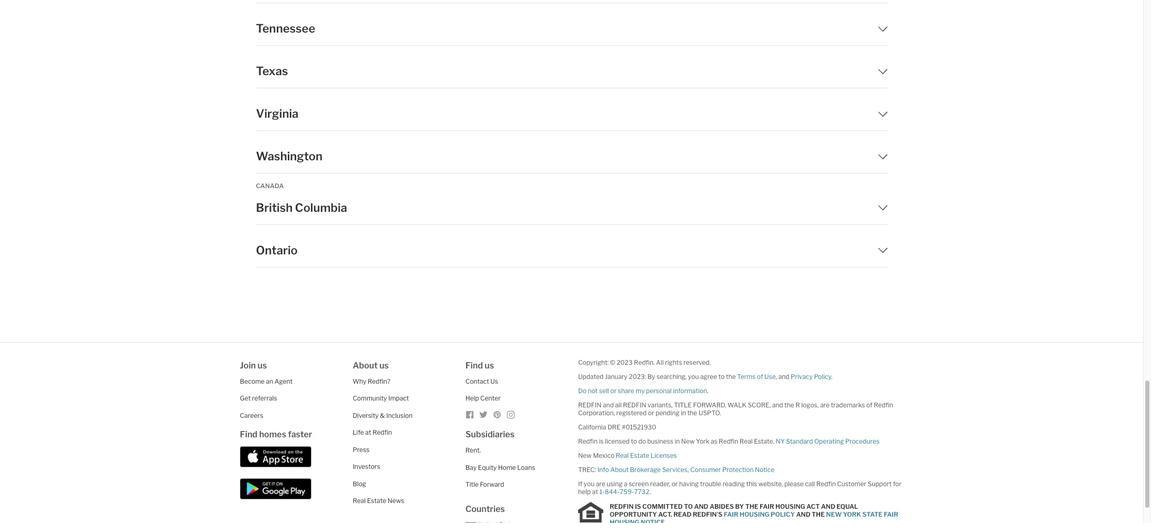Task type: describe. For each thing, give the bounding box(es) containing it.
agent
[[274, 377, 293, 385]]

contact us
[[465, 377, 498, 385]]

0 vertical spatial at
[[365, 429, 371, 437]]

of inside the redfin and all redfin variants, title forward, walk score, and the r logos, are trademarks of redfin corporation, registered or pending in the uspto.
[[866, 401, 872, 409]]

and right use
[[778, 373, 789, 381]]

policy
[[814, 373, 831, 381]]

1 horizontal spatial ,
[[776, 373, 777, 381]]

reader,
[[650, 480, 670, 488]]

0 vertical spatial .
[[831, 373, 833, 381]]

screen
[[629, 480, 649, 488]]

community
[[353, 395, 387, 402]]

download the redfin app from the google play store image
[[240, 478, 311, 500]]

redfin inside if you are using a screen reader, or having trouble reading this website, please call redfin customer support for help at
[[816, 480, 836, 488]]

impact
[[388, 395, 409, 402]]

or inside if you are using a screen reader, or having trouble reading this website, please call redfin customer support for help at
[[672, 480, 678, 488]]

info about brokerage services link
[[597, 466, 688, 474]]

redfin for and
[[578, 401, 601, 409]]

get
[[240, 395, 251, 402]]

blog
[[353, 480, 366, 488]]

join us
[[240, 361, 267, 371]]

become
[[240, 377, 265, 385]]

are inside if you are using a screen reader, or having trouble reading this website, please call redfin customer support for help at
[[596, 480, 605, 488]]

1 horizontal spatial about
[[610, 466, 629, 474]]

trec:
[[578, 466, 596, 474]]

why redfin? button
[[353, 377, 390, 385]]

redfin pinterest image
[[493, 411, 501, 419]]

1-844-759-7732 link
[[599, 488, 649, 496]]

you inside if you are using a screen reader, or having trouble reading this website, please call redfin customer support for help at
[[584, 480, 595, 488]]

california
[[578, 423, 606, 431]]

faster
[[288, 430, 312, 440]]

fair housing policy and the
[[724, 511, 826, 519]]

referrals
[[252, 395, 277, 402]]

inclusion
[[386, 412, 413, 420]]

us for about us
[[379, 361, 389, 371]]

rent. button
[[465, 447, 481, 455]]

community impact button
[[353, 395, 409, 402]]

real estate licenses link
[[616, 452, 677, 460]]

1 horizontal spatial and
[[796, 511, 810, 519]]

if you are using a screen reader, or having trouble reading this website, please call redfin customer support for help at
[[578, 480, 902, 496]]

business
[[647, 437, 673, 445]]

info
[[597, 466, 609, 474]]

ny
[[776, 437, 785, 445]]

redfin inside the redfin and all redfin variants, title forward, walk score, and the r logos, are trademarks of redfin corporation, registered or pending in the uspto.
[[874, 401, 893, 409]]

registered
[[616, 409, 647, 417]]

canada
[[256, 182, 284, 190]]

british columbia
[[256, 201, 347, 214]]

why redfin?
[[353, 377, 390, 385]]

variants,
[[648, 401, 673, 409]]

by
[[735, 503, 744, 511]]

washington
[[256, 149, 323, 163]]

new york state fair housing notice link
[[610, 511, 898, 523]]

1 horizontal spatial estate
[[630, 452, 649, 460]]

pending
[[656, 409, 680, 417]]

read
[[674, 511, 692, 519]]

ontario
[[256, 243, 298, 257]]

california dre #01521930
[[578, 423, 656, 431]]

help center button
[[465, 395, 501, 402]]

new
[[826, 511, 842, 519]]

notice
[[641, 519, 665, 523]]

diversity & inclusion
[[353, 412, 413, 420]]

equity
[[478, 464, 497, 472]]

find for find homes faster
[[240, 430, 257, 440]]

ny standard operating procedures link
[[776, 437, 880, 445]]

bay equity home loans
[[465, 464, 535, 472]]

us for join us
[[258, 361, 267, 371]]

news
[[388, 497, 404, 505]]

logos,
[[801, 401, 819, 409]]

all
[[615, 401, 622, 409]]

terms
[[737, 373, 756, 381]]

texas
[[256, 64, 288, 78]]

act.
[[658, 511, 672, 519]]

not
[[588, 387, 598, 395]]

january
[[605, 373, 627, 381]]

real estate news button
[[353, 497, 404, 505]]

why
[[353, 377, 366, 385]]

1 vertical spatial real
[[616, 452, 629, 460]]

forward,
[[693, 401, 726, 409]]

a
[[624, 480, 627, 488]]

licenses
[[651, 452, 677, 460]]

title forward button
[[465, 481, 504, 489]]

0 horizontal spatial new
[[578, 452, 592, 460]]

download the redfin app on the apple app store image
[[240, 447, 311, 468]]

and right score,
[[772, 401, 783, 409]]

in inside the redfin and all redfin variants, title forward, walk score, and the r logos, are trademarks of redfin corporation, registered or pending in the uspto.
[[681, 409, 686, 417]]

1 horizontal spatial housing
[[740, 511, 769, 519]]

redfin facebook image
[[465, 411, 474, 419]]

1-844-759-7732 .
[[599, 488, 651, 496]]

life at redfin button
[[353, 429, 392, 437]]

contact us button
[[465, 377, 498, 385]]

&
[[380, 412, 385, 420]]

find homes faster
[[240, 430, 312, 440]]

7732
[[634, 488, 649, 496]]

0 horizontal spatial in
[[675, 437, 680, 445]]

this
[[746, 480, 757, 488]]

loans
[[517, 464, 535, 472]]

fair inside new york state fair housing notice
[[884, 511, 898, 519]]

redfin right as
[[719, 437, 738, 445]]

0 horizontal spatial about
[[353, 361, 378, 371]]

to
[[684, 503, 693, 511]]

find for find us
[[465, 361, 483, 371]]

1-
[[599, 488, 605, 496]]

fair inside redfin is committed to and abides by the fair housing act and equal opportunity act. read redfin's
[[760, 503, 774, 511]]

my
[[636, 387, 645, 395]]

bay equity home loans button
[[465, 464, 535, 472]]

0 vertical spatial you
[[688, 373, 699, 381]]

2 horizontal spatial real
[[740, 437, 753, 445]]

do
[[638, 437, 646, 445]]

customer
[[837, 480, 866, 488]]

virginia
[[256, 107, 298, 120]]

subsidiaries
[[465, 430, 515, 440]]

diversity
[[353, 412, 379, 420]]

countries
[[465, 504, 505, 514]]

2 horizontal spatial and
[[821, 503, 835, 511]]

having
[[679, 480, 699, 488]]



Task type: vqa. For each thing, say whether or not it's contained in the screenshot.
Schedule tour button
no



Task type: locate. For each thing, give the bounding box(es) containing it.
the right by
[[745, 503, 758, 511]]

redfin down the my
[[623, 401, 646, 409]]

fair housing policy link
[[724, 511, 795, 519]]

trouble
[[700, 480, 721, 488]]

services
[[662, 466, 688, 474]]

new left york
[[681, 437, 695, 445]]

redfin right call
[[816, 480, 836, 488]]

do not sell or share my personal information link
[[578, 387, 707, 395]]

0 horizontal spatial and
[[694, 503, 708, 511]]

1 vertical spatial find
[[240, 430, 257, 440]]

2 vertical spatial .
[[649, 488, 651, 496]]

sell
[[599, 387, 609, 395]]

redfin right trademarks
[[874, 401, 893, 409]]

are
[[820, 401, 830, 409], [596, 480, 605, 488]]

equal
[[837, 503, 858, 511]]

0 horizontal spatial ,
[[688, 466, 689, 474]]

estate.
[[754, 437, 774, 445]]

consumer protection notice link
[[690, 466, 775, 474]]

0 vertical spatial find
[[465, 361, 483, 371]]

2 vertical spatial real
[[353, 497, 366, 505]]

standard
[[786, 437, 813, 445]]

are inside the redfin and all redfin variants, title forward, walk score, and the r logos, are trademarks of redfin corporation, registered or pending in the uspto.
[[820, 401, 830, 409]]

are left using
[[596, 480, 605, 488]]

0 vertical spatial real
[[740, 437, 753, 445]]

in right pending
[[681, 409, 686, 417]]

, up "having"
[[688, 466, 689, 474]]

reading
[[723, 480, 745, 488]]

are right the logos,
[[820, 401, 830, 409]]

2023:
[[629, 373, 646, 381]]

or right sell
[[610, 387, 617, 395]]

2 horizontal spatial housing
[[775, 503, 805, 511]]

1 vertical spatial about
[[610, 466, 629, 474]]

updated
[[578, 373, 603, 381]]

1 vertical spatial at
[[592, 488, 598, 496]]

real left estate.
[[740, 437, 753, 445]]

to right agree
[[719, 373, 725, 381]]

and right policy
[[796, 511, 810, 519]]

2 us from the left
[[379, 361, 389, 371]]

at inside if you are using a screen reader, or having trouble reading this website, please call redfin customer support for help at
[[592, 488, 598, 496]]

redfin down not
[[578, 401, 601, 409]]

the left uspto.
[[687, 409, 697, 417]]

0 horizontal spatial real
[[353, 497, 366, 505]]

1 horizontal spatial to
[[719, 373, 725, 381]]

get referrals button
[[240, 395, 277, 402]]

1 horizontal spatial you
[[688, 373, 699, 381]]

estate left news
[[367, 497, 386, 505]]

find up "contact"
[[465, 361, 483, 371]]

and right to
[[694, 503, 708, 511]]

about up using
[[610, 466, 629, 474]]

,
[[776, 373, 777, 381], [688, 466, 689, 474]]

0 horizontal spatial to
[[631, 437, 637, 445]]

0 vertical spatial about
[[353, 361, 378, 371]]

home
[[498, 464, 516, 472]]

0 horizontal spatial .
[[649, 488, 651, 496]]

by
[[647, 373, 655, 381]]

terms of use link
[[737, 373, 776, 381]]

of left use
[[757, 373, 763, 381]]

. down agree
[[707, 387, 709, 395]]

privacy
[[791, 373, 813, 381]]

blog button
[[353, 480, 366, 488]]

press
[[353, 446, 370, 454]]

r
[[796, 401, 800, 409]]

real estate news
[[353, 497, 404, 505]]

1 horizontal spatial or
[[648, 409, 654, 417]]

equal housing opportunity image
[[578, 502, 603, 523]]

0 vertical spatial ,
[[776, 373, 777, 381]]

0 vertical spatial in
[[681, 409, 686, 417]]

1 horizontal spatial the
[[812, 511, 825, 519]]

become an agent button
[[240, 377, 293, 385]]

york
[[696, 437, 709, 445]]

us up redfin?
[[379, 361, 389, 371]]

and
[[778, 373, 789, 381], [603, 401, 614, 409], [772, 401, 783, 409]]

0 horizontal spatial find
[[240, 430, 257, 440]]

you up information
[[688, 373, 699, 381]]

1 horizontal spatial us
[[379, 361, 389, 371]]

us right join
[[258, 361, 267, 371]]

life at redfin
[[353, 429, 392, 437]]

2 horizontal spatial .
[[831, 373, 833, 381]]

redfin for is
[[610, 503, 634, 511]]

of right trademarks
[[866, 401, 872, 409]]

trec: info about brokerage services , consumer protection notice
[[578, 466, 775, 474]]

2023
[[617, 359, 633, 366]]

and left all
[[603, 401, 614, 409]]

title
[[674, 401, 692, 409]]

redfin?
[[368, 377, 390, 385]]

opportunity
[[610, 511, 657, 519]]

the left new
[[812, 511, 825, 519]]

3 us from the left
[[485, 361, 494, 371]]

brokerage
[[630, 466, 661, 474]]

the inside redfin is committed to and abides by the fair housing act and equal opportunity act. read redfin's
[[745, 503, 758, 511]]

0 vertical spatial are
[[820, 401, 830, 409]]

in
[[681, 409, 686, 417], [675, 437, 680, 445]]

1 horizontal spatial new
[[681, 437, 695, 445]]

join
[[240, 361, 256, 371]]

the left the r
[[784, 401, 794, 409]]

help center
[[465, 395, 501, 402]]

copyright:
[[578, 359, 609, 366]]

in right business at the bottom
[[675, 437, 680, 445]]

redfin instagram image
[[506, 411, 515, 419]]

consumer
[[690, 466, 721, 474]]

1 horizontal spatial find
[[465, 361, 483, 371]]

1 vertical spatial or
[[648, 409, 654, 417]]

help
[[578, 488, 591, 496]]

or
[[610, 387, 617, 395], [648, 409, 654, 417], [672, 480, 678, 488]]

about us
[[353, 361, 389, 371]]

1 vertical spatial of
[[866, 401, 872, 409]]

. right 'privacy'
[[831, 373, 833, 381]]

2 horizontal spatial or
[[672, 480, 678, 488]]

real
[[740, 437, 753, 445], [616, 452, 629, 460], [353, 497, 366, 505]]

1 horizontal spatial are
[[820, 401, 830, 409]]

1 horizontal spatial real
[[616, 452, 629, 460]]

or down services
[[672, 480, 678, 488]]

about
[[353, 361, 378, 371], [610, 466, 629, 474]]

forward
[[480, 481, 504, 489]]

find down careers
[[240, 430, 257, 440]]

reserved.
[[683, 359, 711, 366]]

investors button
[[353, 463, 380, 471]]

operating
[[814, 437, 844, 445]]

walk
[[728, 401, 746, 409]]

0 horizontal spatial fair
[[724, 511, 738, 519]]

us up us at the left of the page
[[485, 361, 494, 371]]

protection
[[722, 466, 754, 474]]

us
[[490, 377, 498, 385]]

redfin
[[578, 401, 601, 409], [623, 401, 646, 409], [610, 503, 634, 511]]

and right act
[[821, 503, 835, 511]]

1 horizontal spatial the
[[726, 373, 736, 381]]

2 horizontal spatial the
[[784, 401, 794, 409]]

do not sell or share my personal information .
[[578, 387, 709, 395]]

1 vertical spatial new
[[578, 452, 592, 460]]

redfin down the 1-844-759-7732 link
[[610, 503, 634, 511]]

all
[[656, 359, 664, 366]]

1 vertical spatial estate
[[367, 497, 386, 505]]

1 horizontal spatial of
[[866, 401, 872, 409]]

to left do
[[631, 437, 637, 445]]

redfin down &
[[373, 429, 392, 437]]

dre
[[608, 423, 621, 431]]

as
[[711, 437, 717, 445]]

procedures
[[845, 437, 880, 445]]

2 vertical spatial or
[[672, 480, 678, 488]]

uspto.
[[699, 409, 721, 417]]

york
[[843, 511, 861, 519]]

1 horizontal spatial at
[[592, 488, 598, 496]]

0 horizontal spatial the
[[687, 409, 697, 417]]

contact
[[465, 377, 489, 385]]

redfin is licensed to do business in new york as redfin real estate. ny standard operating procedures
[[578, 437, 880, 445]]

real down blog button
[[353, 497, 366, 505]]

1 vertical spatial are
[[596, 480, 605, 488]]

2 horizontal spatial fair
[[884, 511, 898, 519]]

to
[[719, 373, 725, 381], [631, 437, 637, 445]]

state
[[862, 511, 882, 519]]

at left 1- in the right of the page
[[592, 488, 598, 496]]

.
[[831, 373, 833, 381], [707, 387, 709, 395], [649, 488, 651, 496]]

0 horizontal spatial of
[[757, 373, 763, 381]]

help
[[465, 395, 479, 402]]

1 vertical spatial ,
[[688, 466, 689, 474]]

0 vertical spatial new
[[681, 437, 695, 445]]

estate down do
[[630, 452, 649, 460]]

0 horizontal spatial are
[[596, 480, 605, 488]]

use
[[764, 373, 776, 381]]

and
[[694, 503, 708, 511], [821, 503, 835, 511], [796, 511, 810, 519]]

find
[[465, 361, 483, 371], [240, 430, 257, 440]]

an
[[266, 377, 273, 385]]

you right if
[[584, 480, 595, 488]]

or inside the redfin and all redfin variants, title forward, walk score, and the r logos, are trademarks of redfin corporation, registered or pending in the uspto.
[[648, 409, 654, 417]]

1 horizontal spatial in
[[681, 409, 686, 417]]

us for find us
[[485, 361, 494, 371]]

1 horizontal spatial fair
[[760, 503, 774, 511]]

new mexico real estate licenses
[[578, 452, 677, 460]]

the left terms
[[726, 373, 736, 381]]

housing inside new york state fair housing notice
[[610, 519, 639, 523]]

0 horizontal spatial housing
[[610, 519, 639, 523]]

0 horizontal spatial the
[[745, 503, 758, 511]]

of
[[757, 373, 763, 381], [866, 401, 872, 409]]

redfin left "is"
[[578, 437, 598, 445]]

0 horizontal spatial us
[[258, 361, 267, 371]]

0 vertical spatial of
[[757, 373, 763, 381]]

using
[[607, 480, 623, 488]]

or left pending
[[648, 409, 654, 417]]

redfin inside redfin is committed to and abides by the fair housing act and equal opportunity act. read redfin's
[[610, 503, 634, 511]]

housing inside redfin is committed to and abides by the fair housing act and equal opportunity act. read redfin's
[[775, 503, 805, 511]]

0 vertical spatial or
[[610, 387, 617, 395]]

1 vertical spatial to
[[631, 437, 637, 445]]

new up trec:
[[578, 452, 592, 460]]

2 horizontal spatial us
[[485, 361, 494, 371]]

1 us from the left
[[258, 361, 267, 371]]

housing
[[775, 503, 805, 511], [740, 511, 769, 519], [610, 519, 639, 523]]

1 horizontal spatial .
[[707, 387, 709, 395]]

become an agent
[[240, 377, 293, 385]]

©
[[610, 359, 615, 366]]

real down licensed
[[616, 452, 629, 460]]

, left 'privacy'
[[776, 373, 777, 381]]

act
[[807, 503, 820, 511]]

rent.
[[465, 447, 481, 455]]

0 horizontal spatial or
[[610, 387, 617, 395]]

about up why
[[353, 361, 378, 371]]

0 horizontal spatial you
[[584, 480, 595, 488]]

personal
[[646, 387, 672, 395]]

redfin twitter image
[[479, 411, 488, 419]]

0 horizontal spatial estate
[[367, 497, 386, 505]]

1 vertical spatial .
[[707, 387, 709, 395]]

0 vertical spatial estate
[[630, 452, 649, 460]]

. right screen
[[649, 488, 651, 496]]

do
[[578, 387, 587, 395]]

diversity & inclusion button
[[353, 412, 413, 420]]

1 vertical spatial in
[[675, 437, 680, 445]]

0 vertical spatial to
[[719, 373, 725, 381]]

at right life
[[365, 429, 371, 437]]

0 horizontal spatial at
[[365, 429, 371, 437]]

the
[[745, 503, 758, 511], [812, 511, 825, 519]]

1 vertical spatial you
[[584, 480, 595, 488]]



